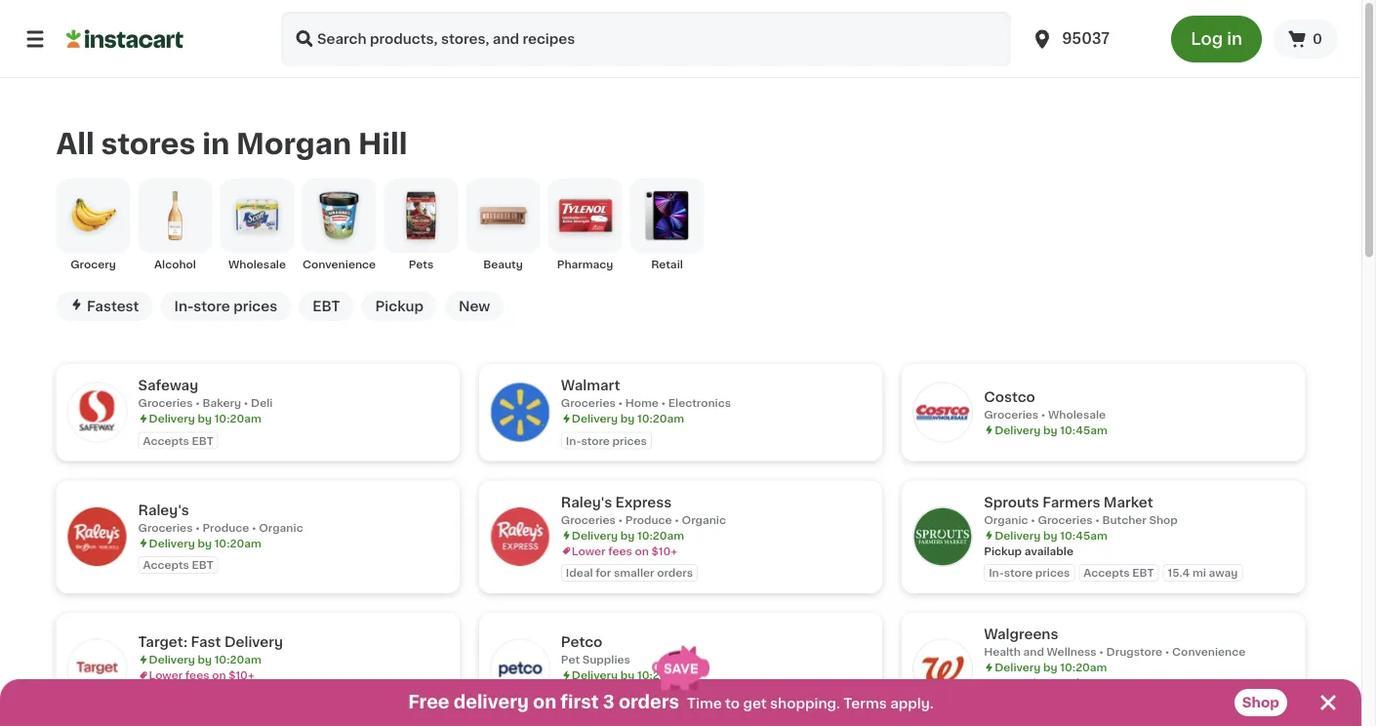 Task type: locate. For each thing, give the bounding box(es) containing it.
alcohol button
[[138, 178, 212, 272]]

0 horizontal spatial shop
[[1149, 514, 1178, 525]]

lower fees on $10+ down and
[[995, 678, 1100, 688]]

2 delivery by 10:45am from the top
[[995, 530, 1108, 541]]

1 vertical spatial delivery by 10:45am
[[995, 530, 1108, 541]]

0 horizontal spatial in
[[202, 130, 230, 158]]

for
[[596, 567, 611, 578], [173, 692, 188, 703]]

by down raley's groceries • produce • organic
[[198, 538, 212, 548]]

1 vertical spatial shop
[[1242, 696, 1279, 710]]

accepts down safeway
[[143, 435, 189, 446]]

1 95037 button from the left
[[1019, 12, 1160, 66]]

•
[[195, 398, 200, 408], [244, 398, 248, 408], [618, 398, 623, 408], [661, 398, 666, 408], [1041, 409, 1046, 420], [618, 514, 623, 525], [675, 514, 679, 525], [1031, 514, 1035, 525], [1095, 514, 1100, 525], [195, 522, 200, 533], [252, 522, 256, 533], [1099, 646, 1104, 657], [1165, 646, 1170, 657]]

0 vertical spatial 10:45am
[[1060, 425, 1108, 435]]

shop inside sprouts farmers market organic • groceries • butcher shop
[[1149, 514, 1178, 525]]

• inside costco groceries • wholesale
[[1041, 409, 1046, 420]]

ideal up petco
[[566, 567, 593, 578]]

in right "log"
[[1227, 31, 1242, 47]]

10:25am
[[637, 670, 684, 681]]

1 horizontal spatial ideal
[[566, 567, 593, 578]]

1 horizontal spatial lower
[[572, 545, 606, 556]]

delivery by 10:20am down bakery
[[149, 413, 261, 424]]

safeway
[[138, 379, 198, 392]]

0 vertical spatial shop
[[1149, 514, 1178, 525]]

groceries for raley's
[[138, 522, 193, 533]]

0 vertical spatial pickup
[[375, 299, 424, 313]]

fees
[[608, 545, 632, 556], [185, 670, 209, 681], [1031, 678, 1055, 688]]

prices
[[233, 299, 277, 313], [612, 435, 647, 446], [1035, 567, 1070, 578], [612, 692, 647, 703]]

lower for health
[[995, 678, 1028, 688]]

0 horizontal spatial smaller
[[191, 692, 231, 703]]

0 horizontal spatial lower fees on $10+
[[149, 670, 254, 681]]

lower for express
[[572, 545, 606, 556]]

1 horizontal spatial for
[[596, 567, 611, 578]]

lower down raley's express groceries • produce • organic
[[572, 545, 606, 556]]

10:45am
[[1060, 425, 1108, 435], [1060, 530, 1108, 541]]

accepts ebt down butcher
[[1084, 567, 1154, 578]]

delivery
[[149, 413, 195, 424], [572, 413, 618, 424], [995, 425, 1041, 435], [572, 530, 618, 541], [995, 530, 1041, 541], [149, 538, 195, 548], [224, 635, 283, 649], [149, 654, 195, 665], [995, 662, 1041, 673], [572, 670, 618, 681]]

raley's for raley's
[[138, 503, 189, 517]]

groceries inside walmart groceries • home • electronics
[[561, 398, 616, 408]]

walgreens image
[[914, 640, 972, 698]]

1 horizontal spatial wholesale
[[1048, 409, 1106, 420]]

2 horizontal spatial lower
[[995, 678, 1028, 688]]

fastest button
[[56, 292, 153, 321]]

0 horizontal spatial pickup
[[375, 299, 424, 313]]

market
[[1104, 495, 1153, 509]]

raley's
[[561, 495, 612, 509], [138, 503, 189, 517]]

in inside button
[[1227, 31, 1242, 47]]

lower fees on $10+ down fast
[[149, 670, 254, 681]]

on down raley's express groceries • produce • organic
[[635, 545, 649, 556]]

1 horizontal spatial raley's
[[561, 495, 612, 509]]

walgreens health and wellness • drugstore • convenience
[[984, 627, 1246, 657]]

apply.
[[890, 697, 934, 710]]

shop right butcher
[[1149, 514, 1178, 525]]

1 horizontal spatial shop
[[1242, 696, 1279, 710]]

delivery by 10:20am down fast
[[149, 654, 261, 665]]

ebt inside button
[[313, 299, 340, 313]]

prices left the ebt button
[[233, 299, 277, 313]]

raley's right raley's image
[[138, 503, 189, 517]]

orders down 10:25am
[[619, 694, 679, 711]]

for down target:
[[173, 692, 188, 703]]

by down costco groceries • wholesale
[[1043, 425, 1058, 435]]

in-store prices down delivery by 10:25am on the bottom left of page
[[566, 692, 647, 703]]

groceries down safeway
[[138, 398, 193, 408]]

prices inside button
[[233, 299, 277, 313]]

0 horizontal spatial raley's
[[138, 503, 189, 517]]

produce
[[625, 514, 672, 525], [202, 522, 249, 533]]

1 horizontal spatial fees
[[608, 545, 632, 556]]

delivery down target:
[[149, 654, 195, 665]]

delivery by 10:20am down raley's express groceries • produce • organic
[[572, 530, 684, 541]]

organic inside raley's groceries • produce • organic
[[259, 522, 303, 533]]

1 vertical spatial ideal for smaller orders
[[143, 692, 270, 703]]

in- left 3 in the bottom of the page
[[566, 692, 581, 703]]

supplies
[[582, 654, 630, 665]]

0 vertical spatial convenience
[[302, 259, 376, 270]]

10:20am
[[214, 413, 261, 424], [637, 413, 684, 424], [637, 530, 684, 541], [214, 538, 261, 548], [214, 654, 261, 665], [1060, 662, 1107, 673]]

10:45am down costco groceries • wholesale
[[1060, 425, 1108, 435]]

0 horizontal spatial lower
[[149, 670, 183, 681]]

get
[[743, 697, 767, 710]]

0 button
[[1274, 20, 1338, 59]]

by
[[198, 413, 212, 424], [620, 413, 635, 424], [1043, 425, 1058, 435], [620, 530, 635, 541], [1043, 530, 1058, 541], [198, 538, 212, 548], [198, 654, 212, 665], [1043, 662, 1058, 673], [620, 670, 635, 681]]

pickup left available
[[984, 545, 1022, 556]]

groceries inside safeway groceries • bakery • deli
[[138, 398, 193, 408]]

ebt left pickup button
[[313, 299, 340, 313]]

ebt down bakery
[[192, 435, 213, 446]]

first
[[561, 694, 599, 711]]

2 horizontal spatial organic
[[984, 514, 1028, 525]]

available
[[1025, 545, 1074, 556]]

1 vertical spatial convenience
[[1172, 646, 1246, 657]]

1 vertical spatial wholesale
[[1048, 409, 1106, 420]]

store inside button
[[194, 299, 230, 313]]

1 vertical spatial in
[[202, 130, 230, 158]]

delivery by 10:45am up available
[[995, 530, 1108, 541]]

0 horizontal spatial ideal for smaller orders
[[143, 692, 270, 703]]

in- inside button
[[174, 299, 194, 313]]

accepts ebt down raley's groceries • produce • organic
[[143, 560, 213, 570]]

smaller down raley's express groceries • produce • organic
[[614, 567, 654, 578]]

ideal for smaller orders
[[566, 567, 693, 578], [143, 692, 270, 703]]

accepts down raley's groceries • produce • organic
[[143, 560, 189, 570]]

shop inside button
[[1242, 696, 1279, 710]]

log
[[1191, 31, 1223, 47]]

pharmacy
[[557, 259, 613, 270]]

95037 button
[[1019, 12, 1160, 66], [1031, 12, 1148, 66]]

groceries
[[138, 398, 193, 408], [561, 398, 616, 408], [984, 409, 1039, 420], [561, 514, 616, 525], [1038, 514, 1093, 525], [138, 522, 193, 533]]

fees for health
[[1031, 678, 1055, 688]]

0 vertical spatial delivery by 10:45am
[[995, 425, 1108, 435]]

lower
[[572, 545, 606, 556], [149, 670, 183, 681], [995, 678, 1028, 688]]

grocery button
[[56, 178, 130, 272]]

ebt
[[313, 299, 340, 313], [192, 435, 213, 446], [192, 560, 213, 570], [1132, 567, 1154, 578]]

convenience
[[302, 259, 376, 270], [1172, 646, 1246, 657]]

2 horizontal spatial fees
[[1031, 678, 1055, 688]]

pickup down the 'pets'
[[375, 299, 424, 313]]

0 horizontal spatial convenience
[[302, 259, 376, 270]]

for up petco
[[596, 567, 611, 578]]

$10+ down the target: fast delivery
[[229, 670, 254, 681]]

1 horizontal spatial in
[[1227, 31, 1242, 47]]

express
[[615, 495, 672, 509]]

pets
[[409, 259, 434, 270]]

None search field
[[281, 12, 1011, 66]]

delivery right fast
[[224, 635, 283, 649]]

lower down health
[[995, 678, 1028, 688]]

convenience inside "walgreens health and wellness • drugstore • convenience"
[[1172, 646, 1246, 657]]

Search field
[[281, 12, 1011, 66]]

15.4 mi away
[[1168, 567, 1238, 578]]

orders down the target: fast delivery
[[234, 692, 270, 703]]

wholesale inside button
[[228, 259, 286, 270]]

produce inside raley's express groceries • produce • organic
[[625, 514, 672, 525]]

wholesale
[[228, 259, 286, 270], [1048, 409, 1106, 420]]

1 vertical spatial pickup
[[984, 545, 1022, 556]]

accepts ebt for raley's
[[143, 560, 213, 570]]

save image
[[652, 646, 709, 690]]

store down pickup available
[[1004, 567, 1033, 578]]

grocery
[[70, 259, 116, 270]]

0 vertical spatial for
[[596, 567, 611, 578]]

10:45am down sprouts farmers market organic • groceries • butcher shop
[[1060, 530, 1108, 541]]

deli
[[251, 398, 273, 408]]

lower fees on $10+ down raley's express groceries • produce • organic
[[572, 545, 677, 556]]

away
[[1209, 567, 1238, 578]]

raley's left express
[[561, 495, 612, 509]]

pickup inside pickup button
[[375, 299, 424, 313]]

1 horizontal spatial organic
[[682, 514, 726, 525]]

in right stores
[[202, 130, 230, 158]]

pets button
[[384, 178, 458, 272]]

$10+ down raley's express groceries • produce • organic
[[651, 545, 677, 556]]

shop button
[[1234, 689, 1287, 716]]

1 horizontal spatial smaller
[[614, 567, 654, 578]]

1 vertical spatial ideal
[[143, 692, 170, 703]]

10:20am down raley's express groceries • produce • organic
[[637, 530, 684, 541]]

1 vertical spatial for
[[173, 692, 188, 703]]

in-store prices
[[174, 299, 277, 313], [566, 435, 647, 446], [989, 567, 1070, 578], [566, 692, 647, 703]]

2 horizontal spatial lower fees on $10+
[[995, 678, 1100, 688]]

groceries right raley's image
[[138, 522, 193, 533]]

raley's inside raley's express groceries • produce • organic
[[561, 495, 612, 509]]

close image
[[1317, 691, 1340, 714]]

smaller down the target: fast delivery
[[191, 692, 231, 703]]

2 95037 button from the left
[[1031, 12, 1148, 66]]

in inside main content
[[202, 130, 230, 158]]

hill
[[358, 130, 407, 158]]

by down fast
[[198, 654, 212, 665]]

1 horizontal spatial $10+
[[651, 545, 677, 556]]

1 horizontal spatial produce
[[625, 514, 672, 525]]

fastest
[[87, 299, 139, 313]]

delivery by 10:45am
[[995, 425, 1108, 435], [995, 530, 1108, 541]]

raley's inside raley's groceries • produce • organic
[[138, 503, 189, 517]]

groceries down walmart
[[561, 398, 616, 408]]

in- down "alcohol"
[[174, 299, 194, 313]]

delivery down walmart
[[572, 413, 618, 424]]

free delivery on first 3 orders time to get shopping. terms apply.
[[408, 694, 934, 711]]

2 horizontal spatial $10+
[[1074, 678, 1100, 688]]

target: fast delivery
[[138, 635, 283, 649]]

0 horizontal spatial for
[[173, 692, 188, 703]]

10:20am down raley's groceries • produce • organic
[[214, 538, 261, 548]]

shop left close image
[[1242, 696, 1279, 710]]

shop
[[1149, 514, 1178, 525], [1242, 696, 1279, 710]]

convenience up the ebt button
[[302, 259, 376, 270]]

1 horizontal spatial pickup
[[984, 545, 1022, 556]]

groceries inside raley's groceries • produce • organic
[[138, 522, 193, 533]]

in-store prices down "alcohol"
[[174, 299, 277, 313]]

0 horizontal spatial organic
[[259, 522, 303, 533]]

pickup
[[375, 299, 424, 313], [984, 545, 1022, 556]]

ideal for smaller orders down fast
[[143, 692, 270, 703]]

pickup available
[[984, 545, 1074, 556]]

ideal for smaller orders down raley's express groceries • produce • organic
[[566, 567, 693, 578]]

10:20am down home
[[637, 413, 684, 424]]

by up available
[[1043, 530, 1058, 541]]

walmart groceries • home • electronics
[[561, 379, 731, 408]]

groceries down express
[[561, 514, 616, 525]]

$10+
[[651, 545, 677, 556], [229, 670, 254, 681], [1074, 678, 1100, 688]]

store down "alcohol"
[[194, 299, 230, 313]]

walgreens
[[984, 627, 1058, 641]]

groceries inside raley's express groceries • produce • organic
[[561, 514, 616, 525]]

store
[[194, 299, 230, 313], [581, 435, 610, 446], [1004, 567, 1033, 578], [581, 692, 610, 703]]

groceries down costco
[[984, 409, 1039, 420]]

in-store prices down pickup available
[[989, 567, 1070, 578]]

0 vertical spatial wholesale
[[228, 259, 286, 270]]

smaller
[[614, 567, 654, 578], [191, 692, 231, 703]]

delivery by 10:20am down home
[[572, 413, 684, 424]]

1 10:45am from the top
[[1060, 425, 1108, 435]]

lower fees on $10+
[[572, 545, 677, 556], [149, 670, 254, 681], [995, 678, 1100, 688]]

in-
[[174, 299, 194, 313], [566, 435, 581, 446], [989, 567, 1004, 578], [566, 692, 581, 703]]

new button
[[445, 292, 504, 321]]

delivery down raley's groceries • produce • organic
[[149, 538, 195, 548]]

wholesale up farmers
[[1048, 409, 1106, 420]]

wholesale up "in-store prices" button
[[228, 259, 286, 270]]

1 horizontal spatial lower fees on $10+
[[572, 545, 677, 556]]

1 horizontal spatial convenience
[[1172, 646, 1246, 657]]

by down bakery
[[198, 413, 212, 424]]

groceries for safeway
[[138, 398, 193, 408]]

accepts
[[143, 435, 189, 446], [143, 560, 189, 570], [1084, 567, 1130, 578]]

fees down and
[[1031, 678, 1055, 688]]

on
[[635, 545, 649, 556], [212, 670, 226, 681], [1058, 678, 1072, 688], [533, 694, 556, 711]]

costco image
[[914, 383, 972, 442]]

target:
[[138, 635, 188, 649]]

groceries inside costco groceries • wholesale
[[984, 409, 1039, 420]]

0 horizontal spatial wholesale
[[228, 259, 286, 270]]

$10+ down wellness
[[1074, 678, 1100, 688]]

0 vertical spatial in
[[1227, 31, 1242, 47]]

in
[[1227, 31, 1242, 47], [202, 130, 230, 158]]

$10+ for health
[[1074, 678, 1100, 688]]

0 horizontal spatial ideal
[[143, 692, 170, 703]]

0 horizontal spatial produce
[[202, 522, 249, 533]]

prices down available
[[1035, 567, 1070, 578]]

ideal down target:
[[143, 692, 170, 703]]

fees down fast
[[185, 670, 209, 681]]

fees down raley's express groceries • produce • organic
[[608, 545, 632, 556]]

lower down target:
[[149, 670, 183, 681]]

groceries down farmers
[[1038, 514, 1093, 525]]

walmart image
[[491, 383, 549, 442]]

0 vertical spatial ideal for smaller orders
[[566, 567, 693, 578]]

1 vertical spatial 10:45am
[[1060, 530, 1108, 541]]

butcher
[[1102, 514, 1147, 525]]

2 10:45am from the top
[[1060, 530, 1108, 541]]

accepts ebt down safeway groceries • bakery • deli
[[143, 435, 213, 446]]

delivery by 10:45am down costco groceries • wholesale
[[995, 425, 1108, 435]]

pet
[[561, 654, 580, 665]]



Task type: describe. For each thing, give the bounding box(es) containing it.
on down the target: fast delivery
[[212, 670, 226, 681]]

alcohol
[[154, 259, 196, 270]]

10:20am down bakery
[[214, 413, 261, 424]]

in-store prices down home
[[566, 435, 647, 446]]

bakery
[[202, 398, 241, 408]]

ebt down raley's groceries • produce • organic
[[192, 560, 213, 570]]

groceries for costco
[[984, 409, 1039, 420]]

produce inside raley's groceries • produce • organic
[[202, 522, 249, 533]]

sprouts
[[984, 495, 1039, 509]]

sprouts farmers market image
[[914, 508, 972, 566]]

mi
[[1193, 567, 1206, 578]]

target: fast delivery image
[[68, 640, 126, 698]]

$10+ for express
[[651, 545, 677, 556]]

terms
[[844, 697, 887, 710]]

store down delivery by 10:25am on the bottom left of page
[[581, 692, 610, 703]]

by down and
[[1043, 662, 1058, 673]]

wholesale inside costco groceries • wholesale
[[1048, 409, 1106, 420]]

safeway groceries • bakery • deli
[[138, 379, 273, 408]]

on down wellness
[[1058, 678, 1072, 688]]

walmart
[[561, 379, 620, 392]]

pickup for pickup
[[375, 299, 424, 313]]

all stores in morgan hill
[[56, 130, 407, 158]]

1 vertical spatial smaller
[[191, 692, 231, 703]]

delivery down supplies
[[572, 670, 618, 681]]

prices down home
[[612, 435, 647, 446]]

convenience button
[[302, 178, 376, 272]]

ebt button
[[299, 292, 354, 321]]

health
[[984, 646, 1021, 657]]

retail
[[651, 259, 683, 270]]

electronics
[[668, 398, 731, 408]]

0
[[1313, 32, 1322, 46]]

fees for express
[[608, 545, 632, 556]]

delivery
[[454, 694, 529, 711]]

95037
[[1062, 32, 1110, 46]]

prices down delivery by 10:25am on the bottom left of page
[[612, 692, 647, 703]]

farmers
[[1043, 495, 1100, 509]]

log in
[[1191, 31, 1242, 47]]

orders down raley's express groceries • produce • organic
[[657, 567, 693, 578]]

10:20am down wellness
[[1060, 662, 1107, 673]]

petco pet supplies
[[561, 635, 630, 665]]

delivery by 10:25am
[[572, 670, 684, 681]]

fast
[[191, 635, 221, 649]]

1 horizontal spatial ideal for smaller orders
[[566, 567, 693, 578]]

wholesale button
[[220, 178, 294, 272]]

stores
[[101, 130, 196, 158]]

delivery by 10:20am down raley's groceries • produce • organic
[[149, 538, 261, 548]]

accepts for raley's
[[143, 560, 189, 570]]

costco
[[984, 390, 1035, 404]]

in- down walmart
[[566, 435, 581, 446]]

delivery up pickup available
[[995, 530, 1041, 541]]

home
[[625, 398, 659, 408]]

all
[[56, 130, 94, 158]]

pickup for pickup available
[[984, 545, 1022, 556]]

accepts down butcher
[[1084, 567, 1130, 578]]

10:20am down the target: fast delivery
[[214, 654, 261, 665]]

0 vertical spatial ideal
[[566, 567, 593, 578]]

organic inside sprouts farmers market organic • groceries • butcher shop
[[984, 514, 1028, 525]]

in-store prices inside "in-store prices" button
[[174, 299, 277, 313]]

petco image
[[491, 640, 549, 698]]

beauty button
[[466, 178, 540, 272]]

wellness
[[1047, 646, 1097, 657]]

by down home
[[620, 413, 635, 424]]

retail button
[[630, 178, 704, 272]]

shopping.
[[770, 697, 840, 710]]

delivery by 10:20am down and
[[995, 662, 1107, 673]]

lower fees on $10+ for express
[[572, 545, 677, 556]]

accepts for safeway
[[143, 435, 189, 446]]

groceries for walmart
[[561, 398, 616, 408]]

sprouts farmers market organic • groceries • butcher shop
[[984, 495, 1178, 525]]

groceries inside sprouts farmers market organic • groceries • butcher shop
[[1038, 514, 1093, 525]]

in- down pickup available
[[989, 567, 1004, 578]]

new
[[459, 299, 490, 313]]

raley's image
[[68, 508, 126, 566]]

organic inside raley's express groceries • produce • organic
[[682, 514, 726, 525]]

delivery down health
[[995, 662, 1041, 673]]

15.4
[[1168, 567, 1190, 578]]

lower fees on $10+ for health
[[995, 678, 1100, 688]]

delivery down safeway
[[149, 413, 195, 424]]

store down walmart
[[581, 435, 610, 446]]

0 horizontal spatial fees
[[185, 670, 209, 681]]

pickup button
[[362, 292, 437, 321]]

by down raley's express groceries • produce • organic
[[620, 530, 635, 541]]

convenience inside button
[[302, 259, 376, 270]]

safeway image
[[68, 383, 126, 442]]

free
[[408, 694, 449, 711]]

raley's express groceries • produce • organic
[[561, 495, 726, 525]]

on left first
[[533, 694, 556, 711]]

raley's groceries • produce • organic
[[138, 503, 303, 533]]

delivery down costco
[[995, 425, 1041, 435]]

raley's express image
[[491, 508, 549, 566]]

0 horizontal spatial $10+
[[229, 670, 254, 681]]

costco groceries • wholesale
[[984, 390, 1106, 420]]

morgan
[[236, 130, 352, 158]]

instacart logo image
[[66, 27, 183, 51]]

all stores in morgan hill main content
[[0, 78, 1361, 726]]

in-store prices button
[[161, 292, 291, 321]]

0 vertical spatial smaller
[[614, 567, 654, 578]]

pharmacy button
[[548, 178, 622, 272]]

1 delivery by 10:45am from the top
[[995, 425, 1108, 435]]

time
[[687, 697, 722, 710]]

log in button
[[1171, 16, 1262, 62]]

beauty
[[483, 259, 523, 270]]

3
[[603, 694, 615, 711]]

and
[[1023, 646, 1044, 657]]

ebt left 15.4
[[1132, 567, 1154, 578]]

to
[[725, 697, 740, 710]]

delivery down raley's express groceries • produce • organic
[[572, 530, 618, 541]]

drugstore
[[1106, 646, 1162, 657]]

raley's for raley's express
[[561, 495, 612, 509]]

petco
[[561, 635, 602, 649]]

accepts ebt for safeway
[[143, 435, 213, 446]]

by down supplies
[[620, 670, 635, 681]]



Task type: vqa. For each thing, say whether or not it's contained in the screenshot.


